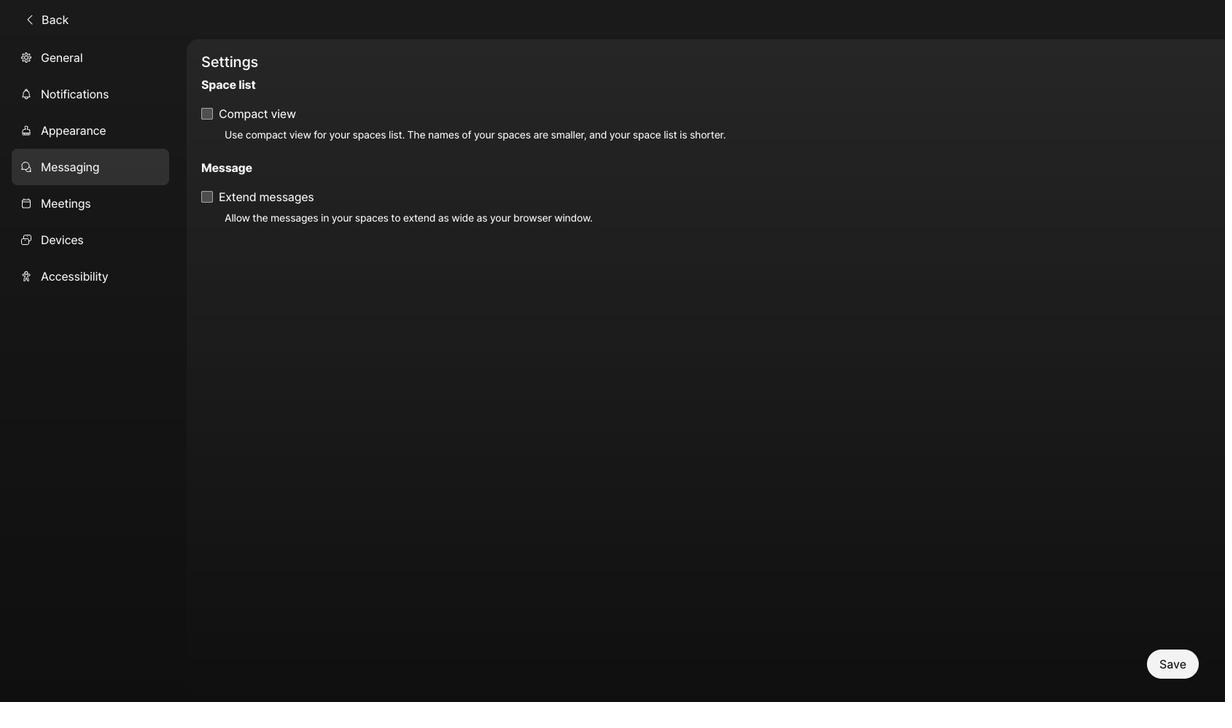 Task type: vqa. For each thing, say whether or not it's contained in the screenshot.
5th 'list item'
no



Task type: locate. For each thing, give the bounding box(es) containing it.
meetings tab
[[12, 185, 169, 222]]

general tab
[[12, 39, 169, 76]]

appearance tab
[[12, 112, 169, 149]]

devices tab
[[12, 222, 169, 258]]



Task type: describe. For each thing, give the bounding box(es) containing it.
notifications tab
[[12, 76, 169, 112]]

accessibility tab
[[12, 258, 169, 294]]

messaging tab
[[12, 149, 169, 185]]

settings navigation
[[0, 39, 187, 702]]



